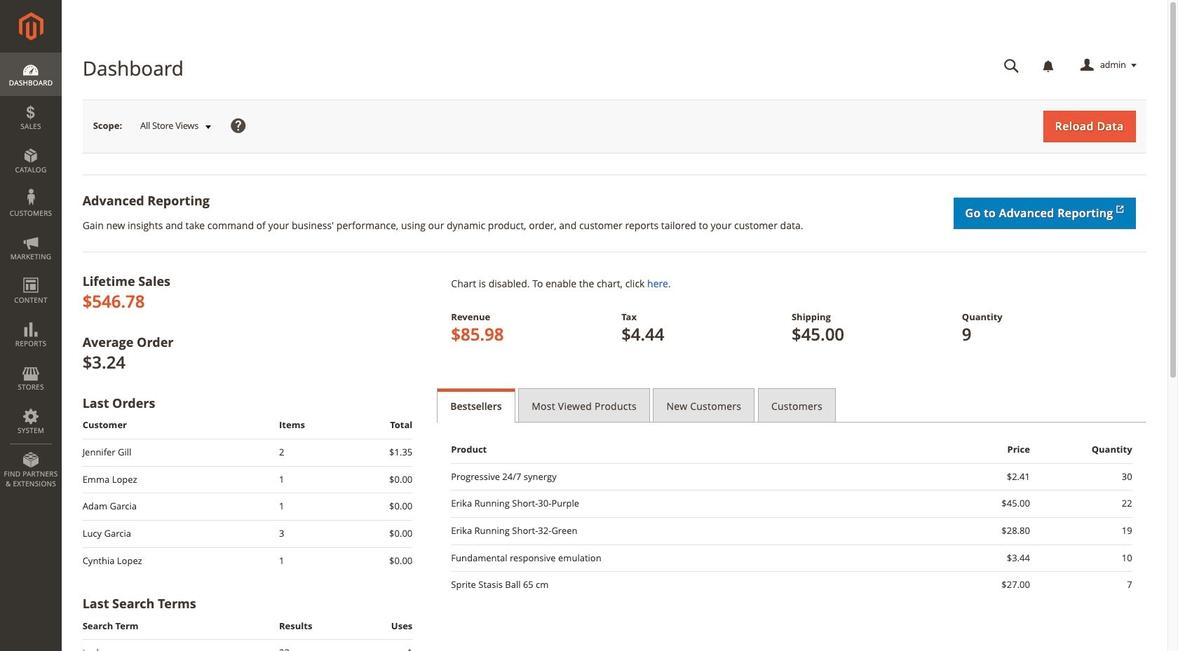 Task type: locate. For each thing, give the bounding box(es) containing it.
tab list
[[437, 388, 1146, 423]]

menu bar
[[0, 53, 62, 496]]

None text field
[[994, 53, 1029, 78]]

magento admin panel image
[[19, 12, 43, 41]]



